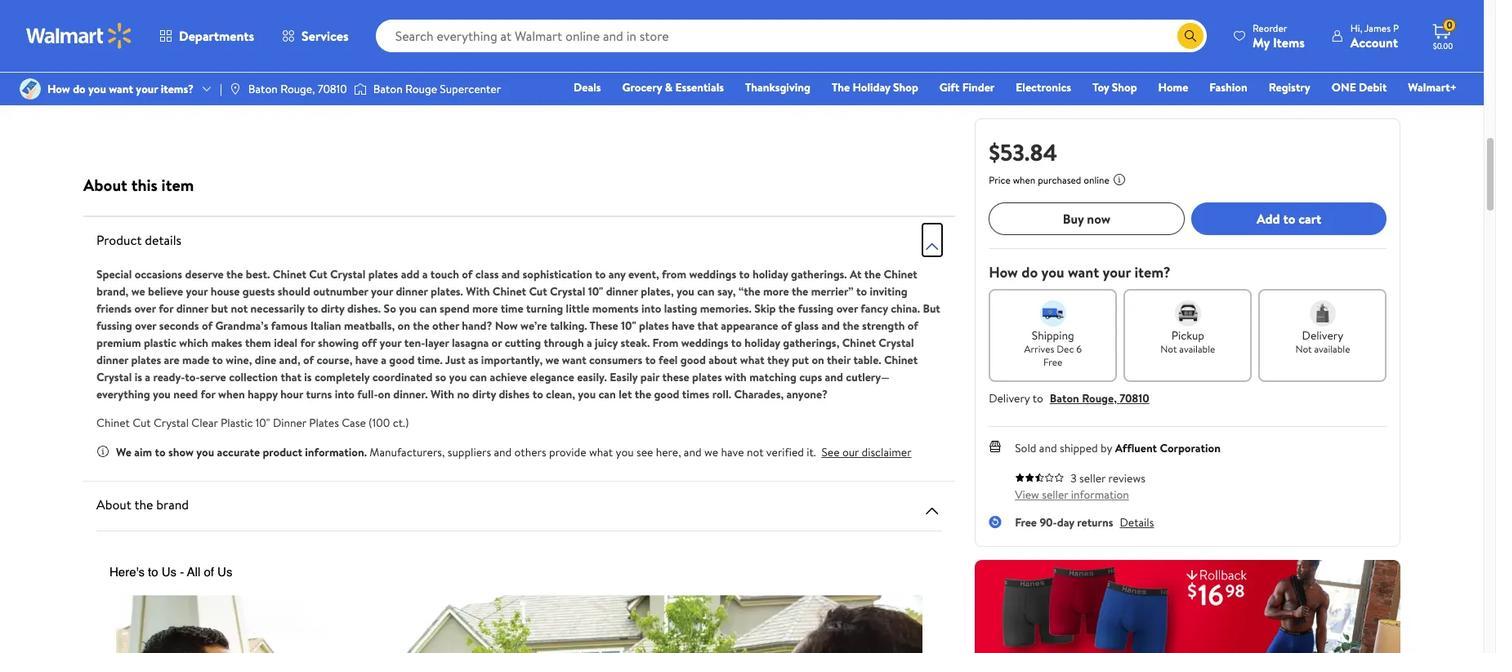 Task type: locate. For each thing, give the bounding box(es) containing it.
what
[[740, 352, 765, 369], [589, 444, 613, 460]]

0 vertical spatial cut
[[309, 266, 327, 283]]

plastic inside boardwalk hi-impact round plastic plate, 3-compartment, 10" dia, white, 500/carton
[[305, 27, 341, 45]]

clear
[[126, 39, 156, 57], [562, 39, 592, 57], [192, 415, 218, 431]]

to down elegance
[[533, 387, 543, 403]]

1 (40) from the left
[[149, 111, 173, 129]]

deals
[[574, 79, 601, 96]]

(40) inside ecoquality disposable 9" inch round clear plastic plates - china like party plates, heavy duty disposable dinner plates, salad plate, weddings, serveware (40)
[[585, 111, 609, 129]]

have down lasting
[[672, 318, 695, 334]]

plates up dessert
[[200, 39, 234, 57]]

inch inside ecoquality disposable 6" inch round black plastic plates - china like party plates, heavy duty disposable dinner plates, salad plate, weddings, serveware (50)
[[884, 21, 908, 39]]

party for ecoquality disposable 6" inch round black plastic plates - china like party plates, heavy duty disposable dinner plates, salad plate, weddings, serveware (50)
[[801, 57, 831, 75]]

serveware inside ecoquality disposable 6" inch round clear plastic plates - china like party plates, heavy duty disposable dessert plates, salad plate, weddings, serveware (40)
[[87, 111, 146, 129]]

plates for ecoquality disposable 6" inch round black plastic plates - china like party plates, heavy duty disposable dinner plates, salad plate, weddings, serveware (50)
[[853, 39, 888, 57]]

3+ day shipping
[[90, 87, 155, 101], [526, 87, 591, 101], [744, 87, 809, 101]]

weddings, inside ecoquality disposable 6" inch round clear plastic plates - china like party plates, heavy duty disposable dessert plates, salad plate, weddings, serveware (40)
[[154, 93, 212, 111]]

0 horizontal spatial duty
[[87, 75, 114, 93]]

to right aim
[[155, 444, 166, 460]]

day down walmart image
[[103, 87, 118, 101]]

want left items?
[[109, 81, 133, 97]]

serveware inside ecoquality disposable 6" inch round black plastic plates - china like party plates, heavy duty disposable dinner plates, salad plate, weddings, serveware (50)
[[740, 111, 799, 129]]

1 horizontal spatial seller
[[1079, 471, 1105, 487]]

with
[[466, 284, 490, 300], [431, 387, 454, 403]]

2 horizontal spatial like
[[776, 57, 798, 75]]

gift finder link
[[932, 78, 1002, 96]]

2 heavy from the left
[[657, 57, 692, 75]]

plate, inside ecoquality disposable 6" inch round black plastic plates - china like party plates, heavy duty disposable dinner plates, salad plate, weddings, serveware (50)
[[773, 93, 805, 111]]

arrives
[[1024, 342, 1054, 356]]

1 6" from the left
[[216, 21, 228, 39]]

weddings up the "say,"
[[689, 266, 736, 283]]

0 horizontal spatial 6"
[[216, 21, 228, 39]]

1 horizontal spatial serveware
[[522, 111, 581, 129]]

1 3+ from the left
[[90, 87, 101, 101]]

duty inside ecoquality disposable 6" inch round clear plastic plates - china like party plates, heavy duty disposable dessert plates, salad plate, weddings, serveware (40)
[[87, 75, 114, 93]]

weddings up about
[[681, 335, 729, 351]]

round inside ecoquality disposable 6" inch round clear plastic plates - china like party plates, heavy duty disposable dessert plates, salad plate, weddings, serveware (40)
[[87, 39, 123, 57]]

chinet up the table. in the bottom of the page
[[842, 335, 876, 351]]

ecoquality inside ecoquality disposable 6" inch round black plastic plates - china like party plates, heavy duty disposable dinner plates, salad plate, weddings, serveware (50)
[[740, 21, 802, 39]]

6" inside ecoquality disposable 6" inch round clear plastic plates - china like party plates, heavy duty disposable dessert plates, salad plate, weddings, serveware (40)
[[216, 21, 228, 39]]

2 shop from the left
[[1112, 79, 1137, 96]]

2 inch from the left
[[667, 21, 690, 39]]

2 salad from the left
[[522, 93, 552, 111]]

holiday down appearance
[[745, 335, 780, 351]]

on up ten-
[[398, 318, 410, 334]]

round inside ecoquality disposable 9" inch round clear plastic plates - china like party plates, heavy duty disposable dinner plates, salad plate, weddings, serveware (40)
[[522, 39, 559, 57]]

0 vertical spatial about
[[83, 174, 127, 196]]

reorder my items
[[1253, 21, 1305, 51]]

plastic for ecoquality disposable 6" inch round black plastic plates - china like party plates, heavy duty disposable dinner plates, salad plate, weddings, serveware (50)
[[813, 39, 850, 57]]

for down serve
[[201, 387, 215, 403]]

disposable up the
[[806, 21, 867, 39]]

0 vertical spatial how
[[47, 81, 70, 97]]

1 vertical spatial about
[[96, 496, 131, 514]]

0 horizontal spatial when
[[218, 387, 245, 403]]

reorder
[[1253, 21, 1287, 35]]

1 horizontal spatial we
[[545, 352, 559, 369]]

1 - from the left
[[237, 39, 242, 57]]

1 like from the left
[[122, 57, 145, 75]]

buy now
[[1063, 210, 1110, 228]]

say,
[[717, 284, 736, 300]]

1 horizontal spatial dinner
[[617, 75, 656, 93]]

0 vertical spatial free
[[1043, 355, 1062, 369]]

china for ecoquality disposable 6" inch round black plastic plates - china like party plates, heavy duty disposable dinner plates, salad plate, weddings, serveware (50)
[[740, 57, 773, 75]]

0 vertical spatial what
[[740, 352, 765, 369]]

dinner inside ecoquality disposable 9" inch round clear plastic plates - china like party plates, heavy duty disposable dinner plates, salad plate, weddings, serveware (40)
[[617, 75, 656, 93]]

delivery not available
[[1295, 328, 1350, 356]]

believe
[[148, 284, 183, 300]]

ecoquality inside ecoquality disposable 9" inch round clear plastic plates - china like party plates, heavy duty disposable dinner plates, salad plate, weddings, serveware (40)
[[522, 21, 585, 39]]

china inside ecoquality disposable 6" inch round black plastic plates - china like party plates, heavy duty disposable dinner plates, salad plate, weddings, serveware (50)
[[740, 57, 773, 75]]

1 vertical spatial want
[[1068, 262, 1099, 283]]

0 horizontal spatial salad
[[87, 93, 116, 111]]

2 horizontal spatial 3+
[[744, 87, 755, 101]]

pickup
[[1171, 328, 1204, 344]]

1 party from the left
[[148, 57, 178, 75]]

baton for baton rouge, 70810
[[248, 81, 278, 97]]

not down 'intent image for delivery'
[[1295, 342, 1312, 356]]

delivery up sold
[[989, 391, 1030, 407]]

party inside ecoquality disposable 6" inch round black plastic plates - china like party plates, heavy duty disposable dinner plates, salad plate, weddings, serveware (50)
[[801, 57, 831, 75]]

chinet up should
[[273, 266, 306, 283]]

2 product group from the left
[[305, 0, 486, 111]]

good up "coordinated"
[[389, 352, 415, 369]]

black
[[780, 39, 810, 57]]

shipped
[[1059, 440, 1098, 457]]

2 weddings, from the left
[[590, 93, 648, 111]]

"the
[[739, 284, 760, 300]]

1 horizontal spatial party
[[584, 57, 614, 75]]

product group containing ecoquality disposable 9" inch round clear plastic plates - china like party plates, heavy duty disposable dinner plates, salad plate, weddings, serveware (40)
[[522, 0, 704, 129]]

3 serveware from the left
[[740, 111, 799, 129]]

shop right holiday on the top of the page
[[893, 79, 918, 96]]

to inside button
[[1283, 210, 1295, 228]]

we up elegance
[[545, 352, 559, 369]]

day down dia,
[[317, 75, 331, 89]]

2 horizontal spatial ecoquality
[[740, 21, 802, 39]]

1 salad from the left
[[87, 93, 116, 111]]

0 horizontal spatial dirty
[[321, 301, 345, 317]]

lasagna
[[452, 335, 489, 351]]

plates up grocery
[[635, 39, 670, 57]]

heavy inside ecoquality disposable 6" inch round black plastic plates - china like party plates, heavy duty disposable dinner plates, salad plate, weddings, serveware (50)
[[875, 57, 910, 75]]

3 salad from the left
[[740, 93, 770, 111]]

about for about the brand
[[96, 496, 131, 514]]

2 3+ from the left
[[526, 87, 537, 101]]

account
[[1351, 33, 1398, 51]]

rouge,
[[280, 81, 315, 97], [1082, 391, 1117, 407]]

3 like from the left
[[776, 57, 798, 75]]

seller for 3
[[1079, 471, 1105, 487]]

how do you want your item?
[[989, 262, 1170, 283]]

duty right essentials
[[740, 75, 768, 93]]

2 party from the left
[[584, 57, 614, 75]]

available inside 'pickup not available'
[[1179, 342, 1215, 356]]

inch
[[231, 21, 254, 39], [667, 21, 690, 39], [884, 21, 908, 39]]

1 weddings, from the left
[[154, 93, 212, 111]]

inch for ecoquality disposable 6" inch round clear plastic plates - china like party plates, heavy duty disposable dessert plates, salad plate, weddings, serveware (40)
[[231, 21, 254, 39]]

1 horizontal spatial -
[[673, 39, 678, 57]]

1 china from the left
[[87, 57, 119, 75]]

plates down plastic
[[131, 352, 161, 369]]

any
[[609, 266, 626, 283]]

how for how do you want your item?
[[989, 262, 1018, 283]]

0 vertical spatial do
[[73, 81, 86, 97]]

0 horizontal spatial shop
[[893, 79, 918, 96]]

available for delivery
[[1314, 342, 1350, 356]]

plates left add
[[368, 266, 398, 283]]

2 horizontal spatial clear
[[562, 39, 592, 57]]

0 horizontal spatial 3+ day shipping
[[90, 87, 155, 101]]

1 ecoquality from the left
[[87, 21, 149, 39]]

with down class at the left of page
[[466, 284, 490, 300]]

0 vertical spatial want
[[109, 81, 133, 97]]

china inside ecoquality disposable 9" inch round clear plastic plates - china like party plates, heavy duty disposable dinner plates, salad plate, weddings, serveware (40)
[[522, 57, 555, 75]]

inch inside ecoquality disposable 9" inch round clear plastic plates - china like party plates, heavy duty disposable dinner plates, salad plate, weddings, serveware (40)
[[667, 21, 690, 39]]

0 vertical spatial that
[[697, 318, 718, 334]]

we right brand,
[[131, 284, 145, 300]]

 image
[[354, 81, 367, 97]]

to up serve
[[212, 352, 223, 369]]

1 horizontal spatial fussing
[[798, 301, 834, 317]]

2 horizontal spatial have
[[721, 444, 744, 460]]

- inside ecoquality disposable 9" inch round clear plastic plates - china like party plates, heavy duty disposable dinner plates, salad plate, weddings, serveware (40)
[[673, 39, 678, 57]]

(40) inside ecoquality disposable 6" inch round clear plastic plates - china like party plates, heavy duty disposable dessert plates, salad plate, weddings, serveware (40)
[[149, 111, 173, 129]]

3 weddings, from the left
[[808, 93, 866, 111]]

2 not from the left
[[1295, 342, 1312, 356]]

0
[[1447, 18, 1453, 32]]

1 horizontal spatial weddings,
[[590, 93, 648, 111]]

1 vertical spatial free
[[1015, 515, 1037, 531]]

6" up the holiday shop
[[870, 21, 881, 39]]

round for ecoquality disposable 9" inch round clear plastic plates - china like party plates, heavy duty disposable dinner plates, salad plate, weddings, serveware (40)
[[522, 39, 559, 57]]

day for ecoquality disposable 6" inch round clear plastic plates - china like party plates, heavy duty disposable dessert plates, salad plate, weddings, serveware (40)
[[103, 87, 118, 101]]

plate, inside ecoquality disposable 6" inch round clear plastic plates - china like party plates, heavy duty disposable dessert plates, salad plate, weddings, serveware (40)
[[119, 93, 151, 111]]

2 horizontal spatial china
[[740, 57, 773, 75]]

- inside ecoquality disposable 6" inch round black plastic plates - china like party plates, heavy duty disposable dinner plates, salad plate, weddings, serveware (50)
[[891, 39, 896, 57]]

2 6" from the left
[[870, 21, 881, 39]]

1 horizontal spatial shop
[[1112, 79, 1137, 96]]

china for ecoquality disposable 9" inch round clear plastic plates - china like party plates, heavy duty disposable dinner plates, salad plate, weddings, serveware (40)
[[522, 57, 555, 75]]

plate, inside boardwalk hi-impact round plastic plate, 3-compartment, 10" dia, white, 500/carton
[[345, 27, 377, 45]]

shipping left grocery
[[556, 87, 591, 101]]

3+ for ecoquality disposable 6" inch round black plastic plates - china like party plates, heavy duty disposable dinner plates, salad plate, weddings, serveware (50)
[[744, 87, 755, 101]]

cutlery—
[[846, 369, 890, 386]]

0 horizontal spatial ecoquality
[[87, 21, 149, 39]]

is up turns
[[304, 369, 312, 386]]

3 - from the left
[[891, 39, 896, 57]]

serveware for ecoquality disposable 6" inch round clear plastic plates - china like party plates, heavy duty disposable dessert plates, salad plate, weddings, serveware (40)
[[87, 111, 146, 129]]

plates
[[368, 266, 398, 283], [639, 318, 669, 334], [131, 352, 161, 369], [692, 369, 722, 386]]

china inside ecoquality disposable 6" inch round clear plastic plates - china like party plates, heavy duty disposable dessert plates, salad plate, weddings, serveware (40)
[[87, 57, 119, 75]]

3 inch from the left
[[884, 21, 908, 39]]

dirty up the italian
[[321, 301, 345, 317]]

3 duty from the left
[[740, 75, 768, 93]]

0 horizontal spatial not
[[1160, 342, 1177, 356]]

like inside ecoquality disposable 6" inch round black plastic plates - china like party plates, heavy duty disposable dinner plates, salad plate, weddings, serveware (50)
[[776, 57, 798, 75]]

1 horizontal spatial ecoquality
[[522, 21, 585, 39]]

clear inside ecoquality disposable 9" inch round clear plastic plates - china like party plates, heavy duty disposable dinner plates, salad plate, weddings, serveware (40)
[[562, 39, 592, 57]]

plastic left white,
[[305, 27, 341, 45]]

a
[[422, 266, 428, 283], [587, 335, 592, 351], [381, 352, 387, 369], [145, 369, 150, 386]]

1 vertical spatial on
[[812, 352, 824, 369]]

into down plates,
[[641, 301, 661, 317]]

heavy inside ecoquality disposable 6" inch round clear plastic plates - china like party plates, heavy duty disposable dessert plates, salad plate, weddings, serveware (40)
[[221, 57, 257, 75]]

0 horizontal spatial fussing
[[96, 318, 132, 334]]

to left any
[[595, 266, 606, 283]]

cut
[[309, 266, 327, 283], [529, 284, 547, 300], [133, 415, 151, 431]]

can down as
[[470, 369, 487, 386]]

product group containing ecoquality disposable 6" inch round clear plastic plates - china like party plates, heavy duty disposable dessert plates, salad plate, weddings, serveware (40)
[[87, 0, 269, 129]]

0 horizontal spatial party
[[148, 57, 178, 75]]

duty inside ecoquality disposable 9" inch round clear plastic plates - china like party plates, heavy duty disposable dinner plates, salad plate, weddings, serveware (40)
[[522, 75, 550, 93]]

a right add
[[422, 266, 428, 283]]

delivery for not
[[1302, 328, 1343, 344]]

1 duty from the left
[[87, 75, 114, 93]]

serveware inside ecoquality disposable 9" inch round clear plastic plates - china like party plates, heavy duty disposable dinner plates, salad plate, weddings, serveware (40)
[[522, 111, 581, 129]]

ecoquality up the deals at top left
[[522, 21, 585, 39]]

2 available from the left
[[1314, 342, 1350, 356]]

plates up holiday on the top of the page
[[853, 39, 888, 57]]

3 heavy from the left
[[875, 57, 910, 75]]

china
[[87, 57, 119, 75], [522, 57, 555, 75], [740, 57, 773, 75]]

buy now button
[[989, 203, 1184, 235]]

like up the how do you want your items?
[[122, 57, 145, 75]]

do up 'shipping'
[[1021, 262, 1038, 283]]

sold
[[1015, 440, 1036, 457]]

serveware for ecoquality disposable 9" inch round clear plastic plates - china like party plates, heavy duty disposable dinner plates, salad plate, weddings, serveware (40)
[[522, 111, 581, 129]]

the holiday shop
[[832, 79, 918, 96]]

event,
[[628, 266, 659, 283]]

crystal up the everything
[[96, 369, 132, 386]]

like up "thanksgiving" "link"
[[776, 57, 798, 75]]

3 product group from the left
[[522, 0, 704, 129]]

crystal up show
[[154, 415, 189, 431]]

Search search field
[[376, 20, 1207, 52]]

good up these
[[681, 352, 706, 369]]

seller
[[1079, 471, 1105, 487], [1042, 487, 1068, 503]]

0 horizontal spatial serveware
[[87, 111, 146, 129]]

to left cart
[[1283, 210, 1295, 228]]

2 - from the left
[[673, 39, 678, 57]]

0 horizontal spatial inch
[[231, 21, 254, 39]]

0 horizontal spatial like
[[122, 57, 145, 75]]

not inside delivery not available
[[1295, 342, 1312, 356]]

can up other
[[419, 301, 437, 317]]

product group containing ecoquality disposable 6" inch round black plastic plates - china like party plates, heavy duty disposable dinner plates, salad plate, weddings, serveware (50)
[[740, 0, 922, 129]]

1 vertical spatial dirty
[[472, 387, 496, 403]]

90-
[[1039, 515, 1057, 531]]

good
[[389, 352, 415, 369], [681, 352, 706, 369], [654, 387, 679, 403]]

2-
[[308, 75, 317, 89]]

case
[[342, 415, 366, 431]]

70810 right 2-
[[318, 81, 347, 97]]

(40) for dinner
[[585, 111, 609, 129]]

is up the everything
[[135, 369, 142, 386]]

available inside delivery not available
[[1314, 342, 1350, 356]]

0 vertical spatial rouge,
[[280, 81, 315, 97]]

baton for baton rouge supercenter
[[373, 81, 403, 97]]

holiday up the "the
[[753, 266, 788, 283]]

3 china from the left
[[740, 57, 773, 75]]

delivery for to
[[989, 391, 1030, 407]]

70810 up affluent
[[1119, 391, 1149, 407]]

dia,
[[324, 45, 344, 63]]

round inside ecoquality disposable 6" inch round black plastic plates - china like party plates, heavy duty disposable dinner plates, salad plate, weddings, serveware (50)
[[740, 39, 777, 57]]

0 vertical spatial delivery
[[1302, 328, 1343, 344]]

0 horizontal spatial with
[[431, 387, 454, 403]]

1 horizontal spatial for
[[201, 387, 215, 403]]

6" for ecoquality disposable 6" inch round black plastic plates - china like party plates, heavy duty disposable dinner plates, salad plate, weddings, serveware (50)
[[870, 21, 881, 39]]

plate, for ecoquality disposable 6" inch round black plastic plates - china like party plates, heavy duty disposable dinner plates, salad plate, weddings, serveware (50)
[[773, 93, 805, 111]]

like inside ecoquality disposable 9" inch round clear plastic plates - china like party plates, heavy duty disposable dinner plates, salad plate, weddings, serveware (40)
[[558, 57, 580, 75]]

seller right 3
[[1079, 471, 1105, 487]]

other
[[432, 318, 459, 334]]

- inside ecoquality disposable 6" inch round clear plastic plates - china like party plates, heavy duty disposable dessert plates, salad plate, weddings, serveware (40)
[[237, 39, 242, 57]]

on
[[398, 318, 410, 334], [812, 352, 824, 369], [378, 387, 391, 403]]

weddings, inside ecoquality disposable 6" inch round black plastic plates - china like party plates, heavy duty disposable dinner plates, salad plate, weddings, serveware (50)
[[808, 93, 866, 111]]

3 3+ from the left
[[744, 87, 755, 101]]

0 horizontal spatial for
[[159, 301, 174, 317]]

1 horizontal spatial cut
[[309, 266, 327, 283]]

(50)
[[802, 111, 826, 129]]

purchased
[[1038, 173, 1081, 187]]

weddings, for ecoquality disposable 9" inch round clear plastic plates - china like party plates, heavy duty disposable dinner plates, salad plate, weddings, serveware (40)
[[590, 93, 648, 111]]

party for ecoquality disposable 6" inch round clear plastic plates - china like party plates, heavy duty disposable dessert plates, salad plate, weddings, serveware (40)
[[148, 57, 178, 75]]

salad inside ecoquality disposable 9" inch round clear plastic plates - china like party plates, heavy duty disposable dinner plates, salad plate, weddings, serveware (40)
[[522, 93, 552, 111]]

legal information image
[[1113, 173, 1126, 186]]

to-
[[185, 369, 200, 386]]

like inside ecoquality disposable 6" inch round clear plastic plates - china like party plates, heavy duty disposable dessert plates, salad plate, weddings, serveware (40)
[[122, 57, 145, 75]]

0 horizontal spatial heavy
[[221, 57, 257, 75]]

for right ideal
[[300, 335, 315, 351]]

3+ left the deals at top left
[[526, 87, 537, 101]]

6" inside ecoquality disposable 6" inch round black plastic plates - china like party plates, heavy duty disposable dinner plates, salad plate, weddings, serveware (50)
[[870, 21, 881, 39]]

spend
[[440, 301, 470, 317]]

6" up dessert
[[216, 21, 228, 39]]

makes
[[211, 335, 242, 351]]

1 3+ day shipping from the left
[[90, 87, 155, 101]]

intent image for shipping image
[[1040, 301, 1066, 327]]

weddings,
[[154, 93, 212, 111], [590, 93, 648, 111], [808, 93, 866, 111]]

not for delivery
[[1295, 342, 1312, 356]]

cutting
[[505, 335, 541, 351]]

1 horizontal spatial heavy
[[657, 57, 692, 75]]

your right off
[[380, 335, 402, 351]]

available for pickup
[[1179, 342, 1215, 356]]

duty down walmart image
[[87, 75, 114, 93]]

party up the deals at top left
[[584, 57, 614, 75]]

0 horizontal spatial is
[[135, 369, 142, 386]]

3
[[1070, 471, 1076, 487]]

0 vertical spatial more
[[763, 284, 789, 300]]

one
[[1332, 79, 1356, 96]]

about
[[83, 174, 127, 196], [96, 496, 131, 514]]

3 3+ day shipping from the left
[[744, 87, 809, 101]]

round for ecoquality disposable 6" inch round clear plastic plates - china like party plates, heavy duty disposable dessert plates, salad plate, weddings, serveware (40)
[[87, 39, 123, 57]]

heavy inside ecoquality disposable 9" inch round clear plastic plates - china like party plates, heavy duty disposable dinner plates, salad plate, weddings, serveware (40)
[[657, 57, 692, 75]]

occasions
[[135, 266, 182, 283]]

0 horizontal spatial how
[[47, 81, 70, 97]]

heavy up |
[[221, 57, 257, 75]]

ecoquality disposable 9" inch round clear plastic plates - china like party plates, heavy duty disposable dinner plates, salad plate, weddings, serveware (40)
[[522, 21, 696, 129]]

duty for ecoquality disposable 6" inch round black plastic plates - china like party plates, heavy duty disposable dinner plates, salad plate, weddings, serveware (50)
[[740, 75, 768, 93]]

not inside 'pickup not available'
[[1160, 342, 1177, 356]]

clear inside ecoquality disposable 6" inch round clear plastic plates - china like party plates, heavy duty disposable dessert plates, salad plate, weddings, serveware (40)
[[126, 39, 156, 57]]

like for ecoquality disposable 6" inch round clear plastic plates - china like party plates, heavy duty disposable dessert plates, salad plate, weddings, serveware (40)
[[122, 57, 145, 75]]

you
[[88, 81, 106, 97], [1041, 262, 1064, 283], [677, 284, 694, 300], [399, 301, 417, 317], [449, 369, 467, 386], [153, 387, 171, 403], [578, 387, 596, 403], [196, 444, 214, 460], [616, 444, 634, 460]]

clear for dessert
[[126, 39, 156, 57]]

party up items?
[[148, 57, 178, 75]]

china for ecoquality disposable 6" inch round clear plastic plates - china like party plates, heavy duty disposable dessert plates, salad plate, weddings, serveware (40)
[[87, 57, 119, 75]]

plastic inside ecoquality disposable 6" inch round clear plastic plates - china like party plates, heavy duty disposable dessert plates, salad plate, weddings, serveware (40)
[[160, 39, 196, 57]]

we're
[[521, 318, 547, 334]]

view seller information
[[1015, 487, 1129, 503]]

your up so
[[371, 284, 393, 300]]

inch for ecoquality disposable 9" inch round clear plastic plates - china like party plates, heavy duty disposable dinner plates, salad plate, weddings, serveware (40)
[[667, 21, 690, 39]]

2 china from the left
[[522, 57, 555, 75]]

grandma's
[[215, 318, 268, 334]]

feel
[[659, 352, 678, 369]]

1 vertical spatial do
[[1021, 262, 1038, 283]]

what up with
[[740, 352, 765, 369]]

achieve
[[490, 369, 527, 386]]

0 horizontal spatial more
[[472, 301, 498, 317]]

1 is from the left
[[135, 369, 142, 386]]

1 not from the left
[[1160, 342, 1177, 356]]

matching
[[750, 369, 797, 386]]

duty for ecoquality disposable 9" inch round clear plastic plates - china like party plates, heavy duty disposable dinner plates, salad plate, weddings, serveware (40)
[[522, 75, 550, 93]]

party inside ecoquality disposable 9" inch round clear plastic plates - china like party plates, heavy duty disposable dinner plates, salad plate, weddings, serveware (40)
[[584, 57, 614, 75]]

2 horizontal spatial duty
[[740, 75, 768, 93]]

about down we
[[96, 496, 131, 514]]

0 horizontal spatial delivery
[[989, 391, 1030, 407]]

serveware down the deals at top left
[[522, 111, 581, 129]]

0 horizontal spatial -
[[237, 39, 242, 57]]

0 vertical spatial have
[[672, 318, 695, 334]]

1 vertical spatial fussing
[[96, 318, 132, 334]]

deals link
[[566, 78, 608, 96]]

0 horizontal spatial (40)
[[149, 111, 173, 129]]

0 vertical spatial for
[[159, 301, 174, 317]]

1 vertical spatial cut
[[529, 284, 547, 300]]

2 vertical spatial we
[[704, 444, 718, 460]]

not for pickup
[[1160, 342, 1177, 356]]

plastic up items?
[[160, 39, 196, 57]]

white,
[[347, 45, 383, 63]]

 image
[[20, 78, 41, 100], [229, 83, 242, 96]]

want for items?
[[109, 81, 133, 97]]

delivery inside delivery not available
[[1302, 328, 1343, 344]]

not left verified
[[747, 444, 764, 460]]

1 horizontal spatial like
[[558, 57, 580, 75]]

1 horizontal spatial do
[[1021, 262, 1038, 283]]

from
[[662, 266, 687, 283]]

- for ecoquality disposable 9" inch round clear plastic plates - china like party plates, heavy duty disposable dinner plates, salad plate, weddings, serveware (40)
[[673, 39, 678, 57]]

plastic inside ecoquality disposable 9" inch round clear plastic plates - china like party plates, heavy duty disposable dinner plates, salad plate, weddings, serveware (40)
[[595, 39, 632, 57]]

importantly,
[[481, 352, 543, 369]]

product group containing boardwalk hi-impact round plastic plate, 3-compartment, 10" dia, white, 500/carton
[[305, 0, 486, 111]]

0 horizontal spatial clear
[[126, 39, 156, 57]]

merrier"
[[811, 284, 854, 300]]

to up pair
[[645, 352, 656, 369]]

2 serveware from the left
[[522, 111, 581, 129]]

1 serveware from the left
[[87, 111, 146, 129]]

10" inside boardwalk hi-impact round plastic plate, 3-compartment, 10" dia, white, 500/carton
[[305, 45, 321, 63]]

2 like from the left
[[558, 57, 580, 75]]

2 3+ day shipping from the left
[[526, 87, 591, 101]]

product details image
[[922, 237, 942, 257]]

2 horizontal spatial weddings,
[[808, 93, 866, 111]]

plates inside ecoquality disposable 6" inch round clear plastic plates - china like party plates, heavy duty disposable dessert plates, salad plate, weddings, serveware (40)
[[200, 39, 234, 57]]

product group
[[87, 0, 269, 129], [305, 0, 486, 111], [522, 0, 704, 129], [740, 0, 922, 129]]

2 horizontal spatial want
[[1068, 262, 1099, 283]]

(40) down the deals at top left
[[585, 111, 609, 129]]

shipping up (50)
[[774, 87, 809, 101]]

we
[[116, 444, 132, 460]]

weddings, for ecoquality disposable 6" inch round black plastic plates - china like party plates, heavy duty disposable dinner plates, salad plate, weddings, serveware (50)
[[808, 93, 866, 111]]

1 vertical spatial not
[[747, 444, 764, 460]]

2 horizontal spatial -
[[891, 39, 896, 57]]

seller for view
[[1042, 487, 1068, 503]]

1 vertical spatial how
[[989, 262, 1018, 283]]

heavy for ecoquality disposable 6" inch round black plastic plates - china like party plates, heavy duty disposable dinner plates, salad plate, weddings, serveware (50)
[[875, 57, 910, 75]]

1 horizontal spatial delivery
[[1302, 328, 1343, 344]]

duty for ecoquality disposable 6" inch round clear plastic plates - china like party plates, heavy duty disposable dessert plates, salad plate, weddings, serveware (40)
[[87, 75, 114, 93]]

plastic up accurate
[[221, 415, 253, 431]]

1 horizontal spatial how
[[989, 262, 1018, 283]]

that up hour
[[281, 369, 301, 386]]

grocery & essentials
[[622, 79, 724, 96]]

as
[[468, 352, 478, 369]]

plates for ecoquality disposable 6" inch round clear plastic plates - china like party plates, heavy duty disposable dessert plates, salad plate, weddings, serveware (40)
[[200, 39, 234, 57]]

ideal
[[274, 335, 298, 351]]

at
[[850, 266, 862, 283]]

services
[[302, 27, 349, 45]]

when inside the special occasions deserve the best. chinet cut crystal plates add a touch of class and sophistication to any event, from weddings to holiday gatherings. at the chinet brand, we believe your house guests should outnumber your dinner plates. with chinet cut crystal 10" dinner plates, you can say, "the more the merrier" to inviting friends over for dinner but not necessarily to dirty dishes. so you can spend more time turning little moments into lasting memories. skip the fussing over fancy china. but fussing over seconds of grandma's famous italian meatballs, on the other hand? now we're talking. these 10" plates have that appearance of glass and the strength of premium plastic which makes them ideal for showing off your ten-layer lasagna or cutting through a juicy steak. from weddings to holiday gatherings, chinet crystal dinner plates are made to wine, dine and, of course, have a good time. just as importantly, we want consumers to feel good about what they put on their table. chinet crystal is a ready-to-serve collection that is completely coordinated so you can achieve elegance easily. easily pair these plates with matching cups and cutlery— everything you need for when happy hour turns into full-on dinner. with no dirty dishes to clean, you can let the good times roll. charades, anyone?
[[218, 387, 245, 403]]

2 vertical spatial have
[[721, 444, 744, 460]]

ecoquality inside ecoquality disposable 6" inch round clear plastic plates - china like party plates, heavy duty disposable dessert plates, salad plate, weddings, serveware (40)
[[87, 21, 149, 39]]

1 horizontal spatial not
[[1295, 342, 1312, 356]]

0 horizontal spatial 70810
[[318, 81, 347, 97]]

(100
[[369, 415, 390, 431]]

inch inside ecoquality disposable 6" inch round clear plastic plates - china like party plates, heavy duty disposable dessert plates, salad plate, weddings, serveware (40)
[[231, 21, 254, 39]]

available down 'intent image for delivery'
[[1314, 342, 1350, 356]]

6
[[1076, 342, 1082, 356]]

0 vertical spatial into
[[641, 301, 661, 317]]

1 heavy from the left
[[221, 57, 257, 75]]

salad inside ecoquality disposable 6" inch round clear plastic plates - china like party plates, heavy duty disposable dessert plates, salad plate, weddings, serveware (40)
[[87, 93, 116, 111]]

(40) for dessert
[[149, 111, 173, 129]]

p
[[1393, 21, 1399, 35]]

plastic inside ecoquality disposable 6" inch round black plastic plates - china like party plates, heavy duty disposable dinner plates, salad plate, weddings, serveware (50)
[[813, 39, 850, 57]]

impact
[[384, 9, 423, 27]]

party inside ecoquality disposable 6" inch round clear plastic plates - china like party plates, heavy duty disposable dessert plates, salad plate, weddings, serveware (40)
[[148, 57, 178, 75]]

weddings, for ecoquality disposable 6" inch round clear plastic plates - china like party plates, heavy duty disposable dessert plates, salad plate, weddings, serveware (40)
[[154, 93, 212, 111]]

delivery to baton rouge, 70810
[[989, 391, 1149, 407]]

3 party from the left
[[801, 57, 831, 75]]

see our disclaimer button
[[822, 444, 912, 460]]

2 ecoquality from the left
[[522, 21, 585, 39]]

2 vertical spatial for
[[201, 387, 215, 403]]

when down serve
[[218, 387, 245, 403]]

2 duty from the left
[[522, 75, 550, 93]]

chinet up time
[[493, 284, 526, 300]]

plates inside ecoquality disposable 9" inch round clear plastic plates - china like party plates, heavy duty disposable dinner plates, salad plate, weddings, serveware (40)
[[635, 39, 670, 57]]

weddings, inside ecoquality disposable 9" inch round clear plastic plates - china like party plates, heavy duty disposable dinner plates, salad plate, weddings, serveware (40)
[[590, 93, 648, 111]]

dec
[[1056, 342, 1074, 356]]

3 ecoquality from the left
[[740, 21, 802, 39]]

clear for dinner
[[562, 39, 592, 57]]

10" up steak.
[[621, 318, 636, 334]]

outnumber
[[313, 284, 368, 300]]

1 horizontal spatial duty
[[522, 75, 550, 93]]

do for how do you want your item?
[[1021, 262, 1038, 283]]

compartment,
[[392, 27, 475, 45]]

dinner inside ecoquality disposable 6" inch round black plastic plates - china like party plates, heavy duty disposable dinner plates, salad plate, weddings, serveware (50)
[[835, 75, 874, 93]]

0 horizontal spatial not
[[231, 301, 248, 317]]

day
[[317, 75, 331, 89], [103, 87, 118, 101], [539, 87, 554, 101], [757, 87, 772, 101], [1057, 515, 1074, 531]]

which
[[179, 335, 208, 351]]

salad inside ecoquality disposable 6" inch round black plastic plates - china like party plates, heavy duty disposable dinner plates, salad plate, weddings, serveware (50)
[[740, 93, 770, 111]]

lasting
[[664, 301, 697, 317]]

4 product group from the left
[[740, 0, 922, 129]]

clear down need
[[192, 415, 218, 431]]

cut up outnumber
[[309, 266, 327, 283]]

0 horizontal spatial what
[[589, 444, 613, 460]]

2 (40) from the left
[[585, 111, 609, 129]]

0 vertical spatial dirty
[[321, 301, 345, 317]]

plate, inside ecoquality disposable 9" inch round clear plastic plates - china like party plates, heavy duty disposable dinner plates, salad plate, weddings, serveware (40)
[[555, 93, 587, 111]]

duty inside ecoquality disposable 6" inch round black plastic plates - china like party plates, heavy duty disposable dinner plates, salad plate, weddings, serveware (50)
[[740, 75, 768, 93]]

for down the believe
[[159, 301, 174, 317]]

the right at on the right top of page
[[864, 266, 881, 283]]

chinet right the table. in the bottom of the page
[[884, 352, 918, 369]]

2 horizontal spatial party
[[801, 57, 831, 75]]

day down walmart site-wide search field
[[757, 87, 772, 101]]

the
[[832, 79, 850, 96]]

1 product group from the left
[[87, 0, 269, 129]]

fashion link
[[1202, 78, 1255, 96]]

what inside the special occasions deserve the best. chinet cut crystal plates add a touch of class and sophistication to any event, from weddings to holiday gatherings. at the chinet brand, we believe your house guests should outnumber your dinner plates. with chinet cut crystal 10" dinner plates, you can say, "the more the merrier" to inviting friends over for dinner but not necessarily to dirty dishes. so you can spend more time turning little moments into lasting memories. skip the fussing over fancy china. but fussing over seconds of grandma's famous italian meatballs, on the other hand? now we're talking. these 10" plates have that appearance of glass and the strength of premium plastic which makes them ideal for showing off your ten-layer lasagna or cutting through a juicy steak. from weddings to holiday gatherings, chinet crystal dinner plates are made to wine, dine and, of course, have a good time. just as importantly, we want consumers to feel good about what they put on their table. chinet crystal is a ready-to-serve collection that is completely coordinated so you can achieve elegance easily. easily pair these plates with matching cups and cutlery— everything you need for when happy hour turns into full-on dinner. with no dirty dishes to clean, you can let the good times roll. charades, anyone?
[[740, 352, 765, 369]]

the right skip
[[779, 301, 795, 317]]

1 horizontal spatial what
[[740, 352, 765, 369]]

1 inch from the left
[[231, 21, 254, 39]]

2 horizontal spatial heavy
[[875, 57, 910, 75]]

1 available from the left
[[1179, 342, 1215, 356]]

and right class at the left of page
[[502, 266, 520, 283]]

product details
[[96, 231, 181, 249]]

over up plastic
[[135, 318, 156, 334]]

plate, left "3-"
[[345, 27, 377, 45]]

shipping for ecoquality disposable 6" inch round clear plastic plates - china like party plates, heavy duty disposable dessert plates, salad plate, weddings, serveware (40)
[[120, 87, 155, 101]]

dessert
[[182, 75, 226, 93]]

plates inside ecoquality disposable 6" inch round black plastic plates - china like party plates, heavy duty disposable dinner plates, salad plate, weddings, serveware (50)
[[853, 39, 888, 57]]



Task type: vqa. For each thing, say whether or not it's contained in the screenshot.
we to the right
yes



Task type: describe. For each thing, give the bounding box(es) containing it.
2 horizontal spatial baton
[[1050, 391, 1079, 407]]

ct.)
[[393, 415, 409, 431]]

your left items?
[[136, 81, 158, 97]]

disposable left 9"
[[588, 21, 649, 39]]

a up "coordinated"
[[381, 352, 387, 369]]

1 vertical spatial that
[[281, 369, 301, 386]]

2.6667 stars out of 5, based on 3 seller reviews element
[[1015, 473, 1064, 483]]

off
[[362, 335, 377, 351]]

about the brand image
[[922, 501, 942, 521]]

walmart image
[[26, 23, 132, 49]]

hour
[[280, 387, 303, 403]]

free inside shipping arrives dec 6 free
[[1043, 355, 1062, 369]]

&
[[665, 79, 673, 96]]

we aim to show you accurate product information. manufacturers, suppliers and others provide what you see here, and we have not verified it. see our disclaimer
[[116, 444, 912, 460]]

so
[[435, 369, 446, 386]]

toy shop link
[[1085, 78, 1145, 96]]

2 horizontal spatial cut
[[529, 284, 547, 300]]

and right here,
[[684, 444, 702, 460]]

not inside the special occasions deserve the best. chinet cut crystal plates add a touch of class and sophistication to any event, from weddings to holiday gatherings. at the chinet brand, we believe your house guests should outnumber your dinner plates. with chinet cut crystal 10" dinner plates, you can say, "the more the merrier" to inviting friends over for dinner but not necessarily to dirty dishes. so you can spend more time turning little moments into lasting memories. skip the fussing over fancy china. but fussing over seconds of grandma's famous italian meatballs, on the other hand? now we're talking. these 10" plates have that appearance of glass and the strength of premium plastic which makes them ideal for showing off your ten-layer lasagna or cutting through a juicy steak. from weddings to holiday gatherings, chinet crystal dinner plates are made to wine, dine and, of course, have a good time. just as importantly, we want consumers to feel good about what they put on their table. chinet crystal is a ready-to-serve collection that is completely coordinated so you can achieve elegance easily. easily pair these plates with matching cups and cutlery— everything you need for when happy hour turns into full-on dinner. with no dirty dishes to clean, you can let the good times roll. charades, anyone?
[[231, 301, 248, 317]]

with
[[725, 369, 747, 386]]

dinner down any
[[606, 284, 638, 300]]

consumers
[[589, 352, 643, 369]]

dinner for (40)
[[617, 75, 656, 93]]

want for item?
[[1068, 262, 1099, 283]]

Walmart Site-Wide search field
[[376, 20, 1207, 52]]

ecoquality for ecoquality disposable 6" inch round black plastic plates - china like party plates, heavy duty disposable dinner plates, salad plate, weddings, serveware (50)
[[740, 21, 802, 39]]

time
[[501, 301, 524, 317]]

fancy
[[861, 301, 888, 317]]

services button
[[268, 16, 363, 56]]

dinner for (50)
[[835, 75, 874, 93]]

like for ecoquality disposable 6" inch round black plastic plates - china like party plates, heavy duty disposable dinner plates, salad plate, weddings, serveware (50)
[[776, 57, 798, 75]]

a left juicy
[[587, 335, 592, 351]]

1 horizontal spatial clear
[[192, 415, 218, 431]]

disposable down black
[[771, 75, 832, 93]]

to up the "the
[[739, 266, 750, 283]]

1 horizontal spatial with
[[466, 284, 490, 300]]

dinner down the premium in the bottom left of the page
[[96, 352, 128, 369]]

how for how do you want your items?
[[47, 81, 70, 97]]

made
[[182, 352, 210, 369]]

ecoquality for ecoquality disposable 9" inch round clear plastic plates - china like party plates, heavy duty disposable dinner plates, salad plate, weddings, serveware (40)
[[522, 21, 585, 39]]

cups
[[799, 369, 822, 386]]

the up house
[[226, 266, 243, 283]]

round inside boardwalk hi-impact round plastic plate, 3-compartment, 10" dia, white, 500/carton
[[426, 9, 462, 27]]

the down gatherings.
[[792, 284, 808, 300]]

ready-
[[153, 369, 185, 386]]

0 vertical spatial holiday
[[753, 266, 788, 283]]

can left the "say,"
[[697, 284, 715, 300]]

1 vertical spatial 70810
[[1119, 391, 1149, 407]]

others
[[514, 444, 546, 460]]

the left "strength" on the right
[[843, 318, 859, 334]]

shipping for boardwalk hi-impact round plastic plate, 3-compartment, 10" dia, white, 500/carton
[[334, 75, 369, 89]]

plastic for ecoquality disposable 9" inch round clear plastic plates - china like party plates, heavy duty disposable dinner plates, salad plate, weddings, serveware (40)
[[595, 39, 632, 57]]

0 horizontal spatial have
[[355, 352, 378, 369]]

1 horizontal spatial not
[[747, 444, 764, 460]]

 image for baton
[[229, 83, 242, 96]]

premium
[[96, 335, 141, 351]]

day for boardwalk hi-impact round plastic plate, 3-compartment, 10" dia, white, 500/carton
[[317, 75, 331, 89]]

the up ten-
[[413, 318, 430, 334]]

inch for ecoquality disposable 6" inch round black plastic plates - china like party plates, heavy duty disposable dinner plates, salad plate, weddings, serveware (50)
[[884, 21, 908, 39]]

- for ecoquality disposable 6" inch round clear plastic plates - china like party plates, heavy duty disposable dessert plates, salad plate, weddings, serveware (40)
[[237, 39, 242, 57]]

 image for how
[[20, 78, 41, 100]]

crystal down "strength" on the right
[[879, 335, 914, 351]]

of left glass
[[781, 318, 792, 334]]

charades,
[[734, 387, 784, 403]]

0 horizontal spatial dinner
[[273, 415, 306, 431]]

3+ day shipping for ecoquality disposable 6" inch round black plastic plates - china like party plates, heavy duty disposable dinner plates, salad plate, weddings, serveware (50)
[[744, 87, 809, 101]]

heavy for ecoquality disposable 9" inch round clear plastic plates - china like party plates, heavy duty disposable dinner plates, salad plate, weddings, serveware (40)
[[657, 57, 692, 75]]

of down china.
[[908, 318, 918, 334]]

necessarily
[[250, 301, 305, 317]]

1 vertical spatial with
[[431, 387, 454, 403]]

disposable up dessert
[[152, 21, 213, 39]]

view
[[1015, 487, 1039, 503]]

to down arrives
[[1032, 391, 1043, 407]]

1 vertical spatial for
[[300, 335, 315, 351]]

like for ecoquality disposable 9" inch round clear plastic plates - china like party plates, heavy duty disposable dinner plates, salad plate, weddings, serveware (40)
[[558, 57, 580, 75]]

times
[[682, 387, 710, 403]]

plates,
[[641, 284, 674, 300]]

boardwalk
[[305, 9, 363, 27]]

grocery
[[622, 79, 662, 96]]

touch
[[430, 266, 459, 283]]

search icon image
[[1184, 29, 1197, 42]]

1 vertical spatial we
[[545, 352, 559, 369]]

this
[[131, 174, 158, 196]]

steak.
[[621, 335, 650, 351]]

manufacturers,
[[370, 444, 445, 460]]

party for ecoquality disposable 9" inch round clear plastic plates - china like party plates, heavy duty disposable dinner plates, salad plate, weddings, serveware (40)
[[584, 57, 614, 75]]

our
[[842, 444, 859, 460]]

about the brand
[[96, 496, 189, 514]]

1 vertical spatial into
[[335, 387, 355, 403]]

details
[[1120, 515, 1154, 531]]

2 is from the left
[[304, 369, 312, 386]]

over down 'merrier"'
[[836, 301, 858, 317]]

plates up times
[[692, 369, 722, 386]]

and left others
[[494, 444, 512, 460]]

your left 'item?'
[[1102, 262, 1131, 283]]

to down at on the right top of page
[[856, 284, 867, 300]]

items?
[[161, 81, 194, 97]]

hi-
[[366, 9, 384, 27]]

0 horizontal spatial cut
[[133, 415, 151, 431]]

baton rouge, 70810
[[248, 81, 347, 97]]

1 horizontal spatial into
[[641, 301, 661, 317]]

plastic for ecoquality disposable 6" inch round clear plastic plates - china like party plates, heavy duty disposable dessert plates, salad plate, weddings, serveware (40)
[[160, 39, 196, 57]]

of right and,
[[303, 352, 314, 369]]

just
[[445, 352, 465, 369]]

1 vertical spatial more
[[472, 301, 498, 317]]

dishes
[[499, 387, 530, 403]]

about for about this item
[[83, 174, 127, 196]]

guests
[[243, 284, 275, 300]]

1 horizontal spatial more
[[763, 284, 789, 300]]

best.
[[246, 266, 270, 283]]

gatherings.
[[791, 266, 847, 283]]

and down their
[[825, 369, 843, 386]]

- for ecoquality disposable 6" inch round black plastic plates - china like party plates, heavy duty disposable dinner plates, salad plate, weddings, serveware (50)
[[891, 39, 896, 57]]

crystal up outnumber
[[330, 266, 366, 283]]

disposable left grocery
[[553, 75, 614, 93]]

one debit link
[[1324, 78, 1394, 96]]

information.
[[305, 444, 367, 460]]

3+ for ecoquality disposable 9" inch round clear plastic plates - china like party plates, heavy duty disposable dinner plates, salad plate, weddings, serveware (40)
[[526, 87, 537, 101]]

plate, for ecoquality disposable 9" inch round clear plastic plates - china like party plates, heavy duty disposable dinner plates, salad plate, weddings, serveware (40)
[[555, 93, 587, 111]]

thanksgiving
[[745, 79, 811, 96]]

ecoquality for ecoquality disposable 6" inch round clear plastic plates - china like party plates, heavy duty disposable dessert plates, salad plate, weddings, serveware (40)
[[87, 21, 149, 39]]

thanksgiving link
[[738, 78, 818, 96]]

1 horizontal spatial when
[[1013, 173, 1035, 187]]

over down the believe
[[134, 301, 156, 317]]

debit
[[1359, 79, 1387, 96]]

see
[[637, 444, 653, 460]]

show
[[168, 444, 194, 460]]

through
[[544, 335, 584, 351]]

3+ for ecoquality disposable 6" inch round clear plastic plates - china like party plates, heavy duty disposable dessert plates, salad plate, weddings, serveware (40)
[[90, 87, 101, 101]]

do for how do you want your items?
[[73, 81, 86, 97]]

turns
[[306, 387, 332, 403]]

the right let
[[635, 387, 651, 403]]

shipping for ecoquality disposable 9" inch round clear plastic plates - china like party plates, heavy duty disposable dinner plates, salad plate, weddings, serveware (40)
[[556, 87, 591, 101]]

these
[[662, 369, 690, 386]]

but
[[923, 301, 940, 317]]

1 vertical spatial rouge,
[[1082, 391, 1117, 407]]

salad for ecoquality disposable 6" inch round clear plastic plates - china like party plates, heavy duty disposable dessert plates, salad plate, weddings, serveware (40)
[[87, 93, 116, 111]]

about this item
[[83, 174, 194, 196]]

collection
[[229, 369, 278, 386]]

1 shop from the left
[[893, 79, 918, 96]]

turning
[[526, 301, 563, 317]]

want inside the special occasions deserve the best. chinet cut crystal plates add a touch of class and sophistication to any event, from weddings to holiday gatherings. at the chinet brand, we believe your house guests should outnumber your dinner plates. with chinet cut crystal 10" dinner plates, you can say, "the more the merrier" to inviting friends over for dinner but not necessarily to dirty dishes. so you can spend more time turning little moments into lasting memories. skip the fussing over fancy china. but fussing over seconds of grandma's famous italian meatballs, on the other hand? now we're talking. these 10" plates have that appearance of glass and the strength of premium plastic which makes them ideal for showing off your ten-layer lasagna or cutting through a juicy steak. from weddings to holiday gatherings, chinet crystal dinner plates are made to wine, dine and, of course, have a good time. just as importantly, we want consumers to feel good about what they put on their table. chinet crystal is a ready-to-serve collection that is completely coordinated so you can achieve elegance easily. easily pair these plates with matching cups and cutlery— everything you need for when happy hour turns into full-on dinner. with no dirty dishes to clean, you can let the good times roll. charades, anyone?
[[562, 352, 586, 369]]

baton rouge supercenter
[[373, 81, 501, 97]]

6" for ecoquality disposable 6" inch round clear plastic plates - china like party plates, heavy duty disposable dessert plates, salad plate, weddings, serveware (40)
[[216, 21, 228, 39]]

0 vertical spatial weddings
[[689, 266, 736, 283]]

and right sold
[[1039, 440, 1057, 457]]

house
[[211, 284, 240, 300]]

add
[[1256, 210, 1280, 228]]

salad for ecoquality disposable 9" inch round clear plastic plates - china like party plates, heavy duty disposable dinner plates, salad plate, weddings, serveware (40)
[[522, 93, 552, 111]]

dinner up the seconds
[[176, 301, 208, 317]]

happy
[[248, 387, 278, 403]]

home link
[[1151, 78, 1196, 96]]

can left let
[[599, 387, 616, 403]]

day down view seller information
[[1057, 515, 1074, 531]]

plates up from
[[639, 318, 669, 334]]

memories.
[[700, 301, 752, 317]]

heavy for ecoquality disposable 6" inch round clear plastic plates - china like party plates, heavy duty disposable dessert plates, salad plate, weddings, serveware (40)
[[221, 57, 257, 75]]

1 horizontal spatial good
[[654, 387, 679, 403]]

and right glass
[[822, 318, 840, 334]]

product
[[263, 444, 302, 460]]

|
[[220, 81, 222, 97]]

1 vertical spatial holiday
[[745, 335, 780, 351]]

of left class at the left of page
[[462, 266, 473, 283]]

2 horizontal spatial good
[[681, 352, 706, 369]]

price
[[989, 173, 1010, 187]]

0 horizontal spatial free
[[1015, 515, 1037, 531]]

electronics link
[[1009, 78, 1079, 96]]

3+ day shipping for ecoquality disposable 6" inch round clear plastic plates - china like party plates, heavy duty disposable dessert plates, salad plate, weddings, serveware (40)
[[90, 87, 155, 101]]

so
[[384, 301, 396, 317]]

crystal up little at the top
[[550, 284, 585, 300]]

disposable left dessert
[[117, 75, 178, 93]]

plates for chinet cut crystal clear plastic 10" dinner plates case (100 ct.)
[[309, 415, 339, 431]]

0 vertical spatial on
[[398, 318, 410, 334]]

dinner down add
[[396, 284, 428, 300]]

plate, for ecoquality disposable 6" inch round clear plastic plates - china like party plates, heavy duty disposable dessert plates, salad plate, weddings, serveware (40)
[[119, 93, 151, 111]]

them
[[245, 335, 271, 351]]

1 vertical spatial weddings
[[681, 335, 729, 351]]

supercenter
[[440, 81, 501, 97]]

affluent
[[1115, 440, 1157, 457]]

day for ecoquality disposable 6" inch round black plastic plates - china like party plates, heavy duty disposable dinner plates, salad plate, weddings, serveware (50)
[[757, 87, 772, 101]]

add to cart
[[1256, 210, 1321, 228]]

shipping for ecoquality disposable 6" inch round black plastic plates - china like party plates, heavy duty disposable dinner plates, salad plate, weddings, serveware (50)
[[774, 87, 809, 101]]

anyone?
[[787, 387, 828, 403]]

inviting
[[870, 284, 908, 300]]

details button
[[1120, 515, 1154, 531]]

3+ day shipping for ecoquality disposable 9" inch round clear plastic plates - china like party plates, heavy duty disposable dinner plates, salad plate, weddings, serveware (40)
[[526, 87, 591, 101]]

full-
[[357, 387, 378, 403]]

walmart+
[[1408, 79, 1457, 96]]

chinet down the everything
[[96, 415, 130, 431]]

of down 'but'
[[202, 318, 212, 334]]

home
[[1158, 79, 1188, 96]]

a left ready-
[[145, 369, 150, 386]]

to down appearance
[[731, 335, 742, 351]]

plastic
[[144, 335, 176, 351]]

intent image for pickup image
[[1175, 301, 1201, 327]]

your down deserve
[[186, 284, 208, 300]]

everything
[[96, 387, 150, 403]]

0 vertical spatial we
[[131, 284, 145, 300]]

chinet up inviting
[[884, 266, 918, 283]]

elegance
[[530, 369, 574, 386]]

plates.
[[431, 284, 463, 300]]

wine,
[[226, 352, 252, 369]]

10" up little at the top
[[588, 284, 603, 300]]

0 horizontal spatial good
[[389, 352, 415, 369]]

plates for ecoquality disposable 9" inch round clear plastic plates - china like party plates, heavy duty disposable dinner plates, salad plate, weddings, serveware (40)
[[635, 39, 670, 57]]

sophistication
[[523, 266, 592, 283]]

round for ecoquality disposable 6" inch round black plastic plates - china like party plates, heavy duty disposable dinner plates, salad plate, weddings, serveware (50)
[[740, 39, 777, 57]]

online
[[1083, 173, 1109, 187]]

salad for ecoquality disposable 6" inch round black plastic plates - china like party plates, heavy duty disposable dinner plates, salad plate, weddings, serveware (50)
[[740, 93, 770, 111]]

to up the italian
[[307, 301, 318, 317]]

now
[[1087, 210, 1110, 228]]

day for ecoquality disposable 9" inch round clear plastic plates - china like party plates, heavy duty disposable dinner plates, salad plate, weddings, serveware (40)
[[539, 87, 554, 101]]

the left brand in the left of the page
[[134, 496, 153, 514]]

10" down 'happy'
[[256, 415, 270, 431]]

2 vertical spatial on
[[378, 387, 391, 403]]

rouge
[[405, 81, 437, 97]]

intent image for delivery image
[[1309, 301, 1336, 327]]

serveware for ecoquality disposable 6" inch round black plastic plates - china like party plates, heavy duty disposable dinner plates, salad plate, weddings, serveware (50)
[[740, 111, 799, 129]]



